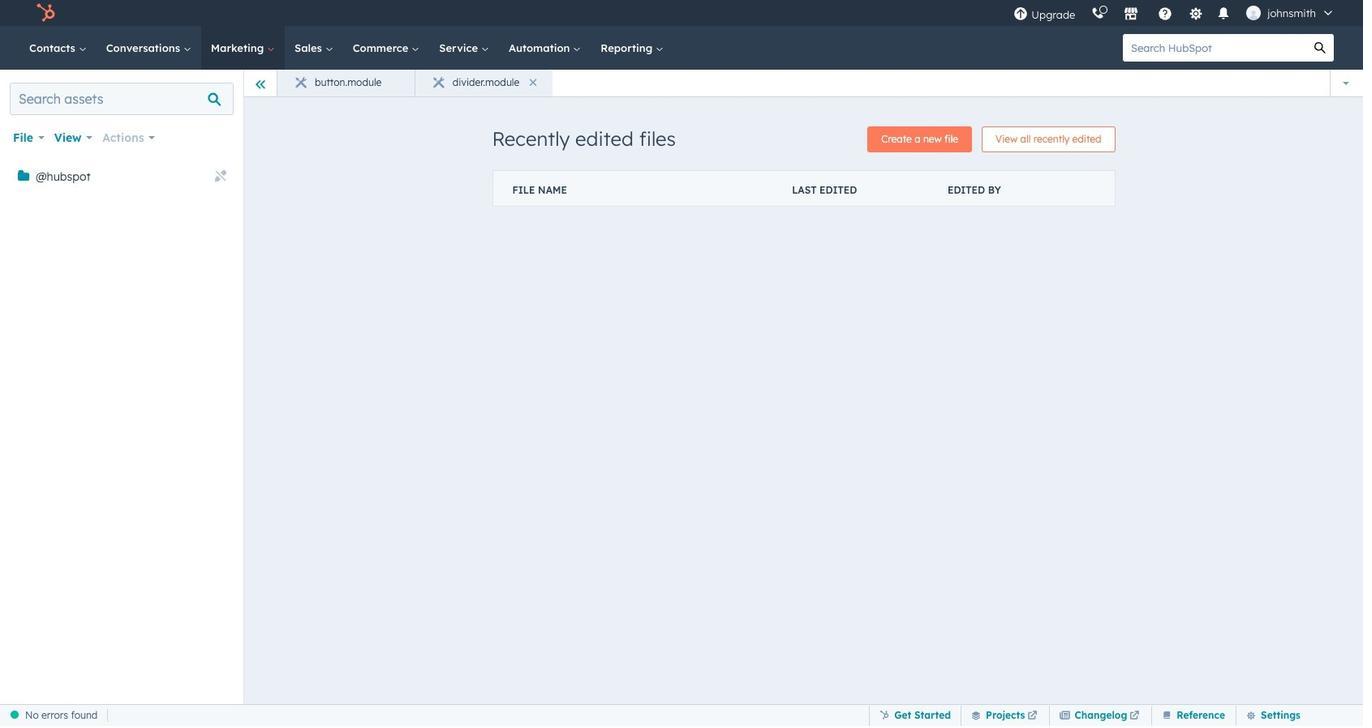Task type: describe. For each thing, give the bounding box(es) containing it.
link opens in a new window image
[[1130, 712, 1139, 722]]

john smith image
[[1246, 6, 1261, 20]]



Task type: vqa. For each thing, say whether or not it's contained in the screenshot.
caret icon within the CONTACT CREATE ATTRIBUTION dropdown button
no



Task type: locate. For each thing, give the bounding box(es) containing it.
link opens in a new window image
[[1028, 707, 1037, 727], [1130, 707, 1139, 727], [1028, 712, 1037, 722]]

navigation
[[277, 70, 552, 97]]

marketplaces image
[[1124, 7, 1139, 22]]

Search HubSpot search field
[[1123, 34, 1306, 62]]

menu
[[1006, 0, 1344, 26]]

Search assets search field
[[10, 83, 234, 115]]



